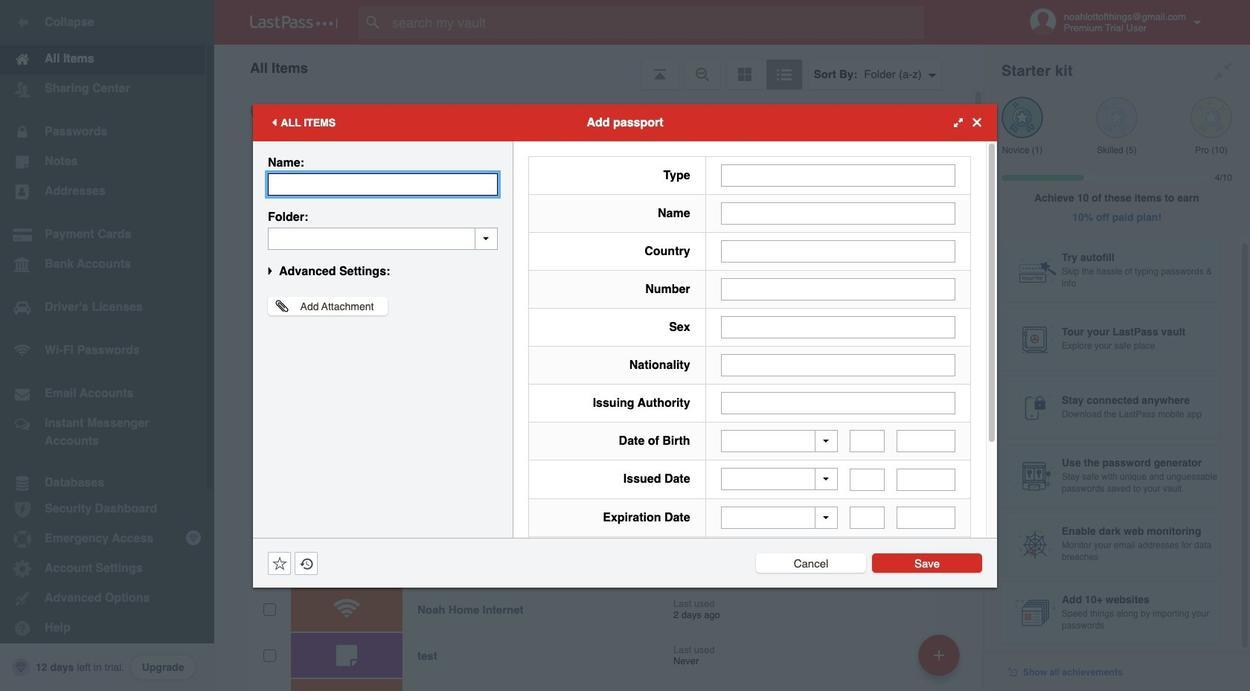 Task type: vqa. For each thing, say whether or not it's contained in the screenshot.
text field
yes



Task type: describe. For each thing, give the bounding box(es) containing it.
search my vault text field
[[359, 6, 953, 39]]

new item navigation
[[913, 630, 969, 691]]

lastpass image
[[250, 16, 338, 29]]

vault options navigation
[[214, 45, 984, 89]]

main navigation navigation
[[0, 0, 214, 691]]

Search search field
[[359, 6, 953, 39]]



Task type: locate. For each thing, give the bounding box(es) containing it.
dialog
[[253, 104, 997, 645]]

None text field
[[721, 164, 955, 186], [268, 227, 498, 250], [721, 240, 955, 262], [721, 278, 955, 300], [721, 316, 955, 338], [721, 354, 955, 376], [721, 392, 955, 414], [850, 430, 885, 452], [897, 468, 955, 491], [850, 507, 885, 529], [897, 507, 955, 529], [721, 164, 955, 186], [268, 227, 498, 250], [721, 240, 955, 262], [721, 278, 955, 300], [721, 316, 955, 338], [721, 354, 955, 376], [721, 392, 955, 414], [850, 430, 885, 452], [897, 468, 955, 491], [850, 507, 885, 529], [897, 507, 955, 529]]

None text field
[[268, 173, 498, 195], [721, 202, 955, 224], [897, 430, 955, 452], [850, 468, 885, 491], [268, 173, 498, 195], [721, 202, 955, 224], [897, 430, 955, 452], [850, 468, 885, 491]]

new item image
[[934, 650, 944, 660]]



